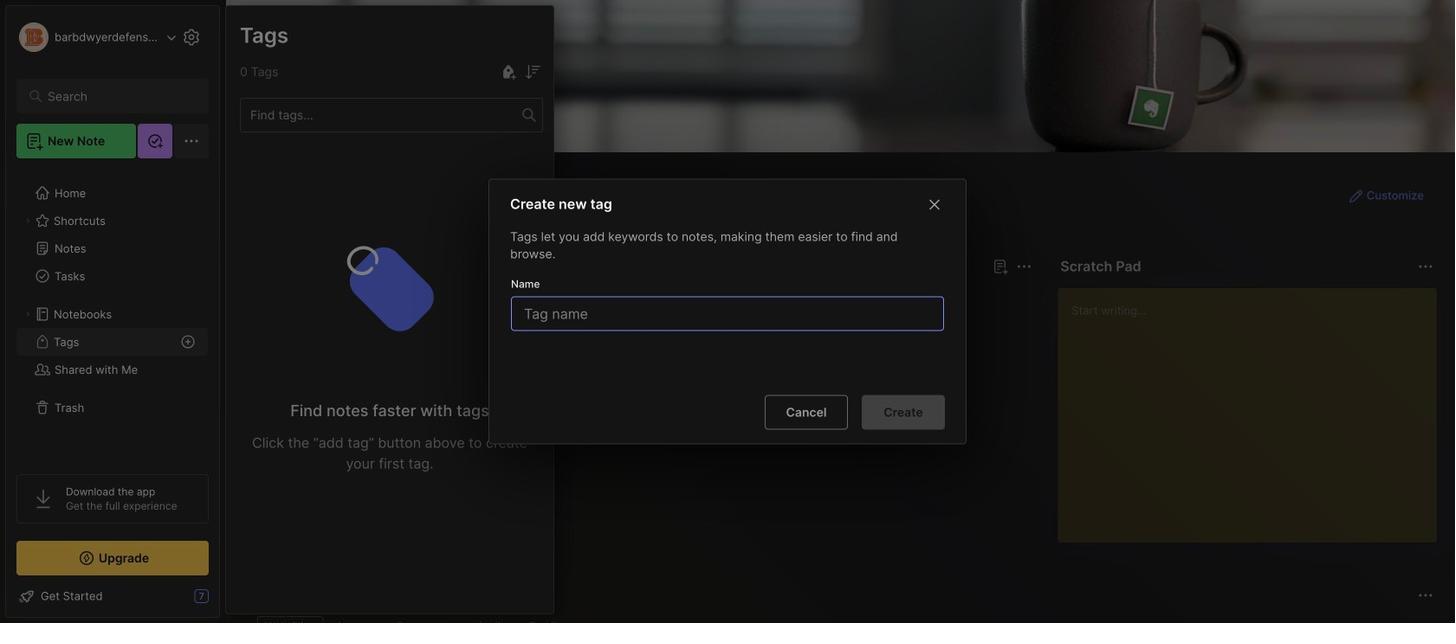 Task type: describe. For each thing, give the bounding box(es) containing it.
2 tab list from the top
[[257, 617, 1431, 624]]

Search text field
[[48, 88, 186, 105]]

Find tags… text field
[[241, 104, 522, 127]]

main element
[[0, 0, 225, 624]]

settings image
[[181, 27, 202, 48]]

none search field inside main element
[[48, 86, 186, 107]]



Task type: vqa. For each thing, say whether or not it's contained in the screenshot.
1st tab list from the bottom
yes



Task type: locate. For each thing, give the bounding box(es) containing it.
0 vertical spatial tab list
[[257, 288, 1030, 308]]

None search field
[[48, 86, 186, 107]]

tab
[[257, 288, 308, 308], [315, 288, 385, 308]]

row group
[[254, 319, 566, 555]]

0 horizontal spatial tab
[[257, 288, 308, 308]]

tree
[[6, 169, 219, 459]]

1 horizontal spatial tab
[[315, 288, 385, 308]]

2 tab from the left
[[315, 288, 385, 308]]

1 vertical spatial tab list
[[257, 617, 1431, 624]]

tree inside main element
[[6, 169, 219, 459]]

tab list
[[257, 288, 1030, 308], [257, 617, 1431, 624]]

1 tab list from the top
[[257, 288, 1030, 308]]

1 tab from the left
[[257, 288, 308, 308]]

close image
[[925, 195, 945, 215]]

Start writing… text field
[[1072, 289, 1437, 529]]

Tag name text field
[[522, 298, 937, 331]]

expand notebooks image
[[23, 309, 33, 320]]

create new tag image
[[498, 62, 519, 82]]



